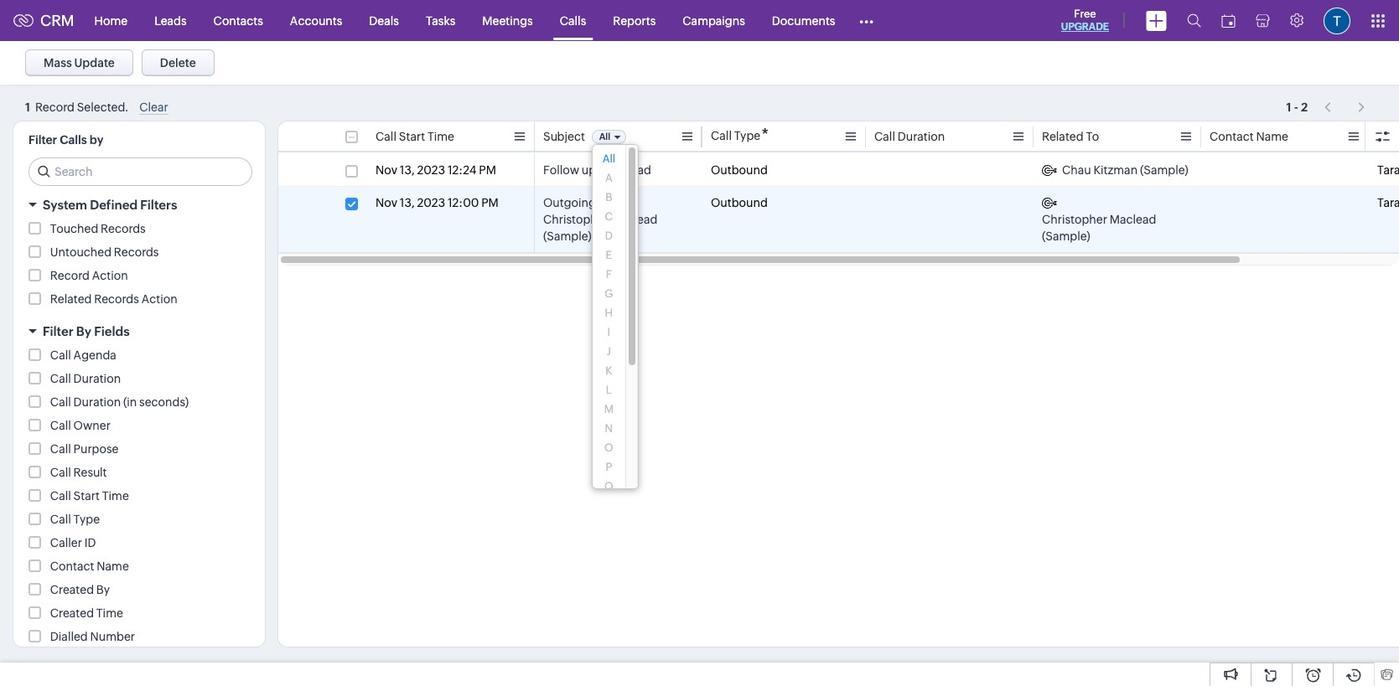 Task type: describe. For each thing, give the bounding box(es) containing it.
pm for nov 13, 2023 12:00 pm
[[481, 196, 499, 210]]

outgoing
[[543, 196, 596, 210]]

g
[[605, 288, 613, 300]]

0 vertical spatial call duration
[[875, 130, 945, 143]]

crm link
[[13, 12, 74, 29]]

create menu image
[[1146, 10, 1167, 31]]

touched
[[50, 222, 98, 236]]

1 record selected.
[[25, 101, 129, 114]]

contacts link
[[200, 0, 277, 41]]

with
[[599, 164, 622, 177]]

13, for nov 13, 2023 12:00 pm
[[400, 196, 415, 210]]

reports
[[613, 14, 656, 27]]

0 horizontal spatial action
[[92, 269, 128, 283]]

filter calls by
[[29, 133, 104, 147]]

home link
[[81, 0, 141, 41]]

nov 13, 2023 12:00 pm
[[376, 196, 499, 210]]

system
[[43, 198, 87, 212]]

tasks
[[426, 14, 456, 27]]

related records action
[[50, 293, 177, 306]]

related to
[[1042, 130, 1099, 143]]

call owner
[[50, 419, 111, 433]]

clear
[[139, 101, 168, 114]]

mass
[[44, 56, 72, 70]]

purpose
[[73, 443, 119, 456]]

Other Modules field
[[849, 7, 885, 34]]

1 vertical spatial call duration
[[50, 372, 121, 386]]

call
[[598, 196, 617, 210]]

type for call type
[[73, 513, 100, 527]]

2 navigation from the top
[[1317, 95, 1374, 119]]

untouched records
[[50, 246, 159, 259]]

create menu element
[[1136, 0, 1177, 41]]

0 vertical spatial contact name
[[1210, 130, 1289, 143]]

0 vertical spatial time
[[428, 130, 454, 143]]

2 for 1st navigation
[[1301, 97, 1308, 110]]

h
[[605, 307, 613, 319]]

record
[[50, 269, 90, 283]]

meetings link
[[469, 0, 546, 41]]

dialled
[[50, 631, 88, 644]]

delete button
[[142, 49, 214, 76]]

created for created by
[[50, 584, 94, 597]]

home
[[94, 14, 128, 27]]

created time
[[50, 607, 123, 620]]

1 horizontal spatial action
[[141, 293, 177, 306]]

1 for second navigation
[[1287, 100, 1292, 114]]

c
[[605, 210, 613, 223]]

by for created
[[96, 584, 110, 597]]

1 vertical spatial duration
[[73, 372, 121, 386]]

calls link
[[546, 0, 600, 41]]

1 horizontal spatial contact
[[1210, 130, 1254, 143]]

all
[[599, 132, 611, 142]]

call agenda
[[50, 349, 116, 362]]

n
[[605, 423, 613, 435]]

outgoing call to christopher maclead (sample)
[[543, 196, 658, 243]]

id
[[84, 537, 96, 550]]

1 horizontal spatial name
[[1256, 130, 1289, 143]]

owner
[[73, 419, 111, 433]]

leads link
[[141, 0, 200, 41]]

selected.
[[77, 101, 129, 114]]

pm for nov 13, 2023 12:24 pm
[[479, 164, 496, 177]]

lead
[[625, 164, 651, 177]]

maclead inside christopher maclead (sample)
[[1110, 213, 1157, 226]]

2 vertical spatial time
[[96, 607, 123, 620]]

(sample) for christopher maclead (sample)
[[1042, 230, 1091, 243]]

deals link
[[356, 0, 412, 41]]

caller
[[50, 537, 82, 550]]

documents link
[[759, 0, 849, 41]]

tasks link
[[412, 0, 469, 41]]

e
[[606, 249, 612, 262]]

o
[[605, 442, 613, 454]]

result
[[73, 466, 107, 480]]

*
[[761, 125, 769, 144]]

related for related to
[[1042, 130, 1084, 143]]

2023 for 12:00
[[417, 196, 445, 210]]

touched records
[[50, 222, 146, 236]]

maclead inside outgoing call to christopher maclead (sample)
[[611, 213, 658, 226]]

2023 for 12:24
[[417, 164, 445, 177]]

follow up with lead
[[543, 164, 651, 177]]

2 for second navigation
[[1301, 100, 1308, 114]]

nov for nov 13, 2023 12:24 pm
[[376, 164, 397, 177]]

search image
[[1187, 13, 1202, 28]]

number
[[90, 631, 135, 644]]

call duration (in seconds)
[[50, 396, 189, 409]]

tara for chau kitzman (sample)
[[1378, 164, 1399, 177]]

- for 1st navigation
[[1294, 97, 1299, 110]]

subject
[[543, 130, 585, 143]]

1 horizontal spatial call start time
[[376, 130, 454, 143]]

agenda
[[73, 349, 116, 362]]

by for filter
[[76, 324, 91, 339]]

chau kitzman (sample) link
[[1042, 162, 1189, 179]]

fields
[[94, 324, 130, 339]]

call inside call type *
[[711, 129, 732, 143]]

meetings
[[482, 14, 533, 27]]

reports link
[[600, 0, 669, 41]]

row group containing nov 13, 2023 12:24 pm
[[278, 154, 1399, 253]]

kitzman
[[1094, 164, 1138, 177]]

system defined filters button
[[13, 190, 265, 220]]

k
[[606, 365, 612, 377]]

search element
[[1177, 0, 1212, 41]]

up
[[582, 164, 596, 177]]

records for untouched
[[114, 246, 159, 259]]

outbound for outgoing call to christopher maclead (sample)
[[711, 196, 768, 210]]

f
[[606, 268, 612, 281]]

1 - 2 for 1st navigation
[[1287, 97, 1308, 110]]

records for touched
[[101, 222, 146, 236]]

dialled number
[[50, 631, 135, 644]]

records for related
[[94, 293, 139, 306]]

filter for filter calls by
[[29, 133, 57, 147]]

2 vertical spatial duration
[[73, 396, 121, 409]]

a
[[605, 172, 613, 184]]

by
[[90, 133, 104, 147]]

q
[[605, 480, 613, 493]]



Task type: locate. For each thing, give the bounding box(es) containing it.
-
[[1294, 97, 1299, 110], [1294, 100, 1299, 114]]

contacts
[[213, 14, 263, 27]]

christopher down outgoing
[[543, 213, 609, 226]]

1 vertical spatial 13,
[[400, 196, 415, 210]]

1 navigation from the top
[[1317, 91, 1374, 116]]

start
[[399, 130, 425, 143], [73, 490, 100, 503]]

1 - from the top
[[1294, 97, 1299, 110]]

0 vertical spatial created
[[50, 584, 94, 597]]

type inside call type *
[[734, 129, 761, 143]]

1 1 - 2 from the top
[[1287, 97, 1308, 110]]

free upgrade
[[1061, 8, 1109, 33]]

defined
[[90, 198, 138, 212]]

pm right 12:00
[[481, 196, 499, 210]]

crm
[[40, 12, 74, 29]]

records up fields
[[94, 293, 139, 306]]

1 horizontal spatial related
[[1042, 130, 1084, 143]]

1 christopher from the left
[[543, 213, 609, 226]]

1 vertical spatial type
[[73, 513, 100, 527]]

by up created time
[[96, 584, 110, 597]]

0 vertical spatial start
[[399, 130, 425, 143]]

by up call agenda
[[76, 324, 91, 339]]

0 horizontal spatial maclead
[[611, 213, 658, 226]]

type up id
[[73, 513, 100, 527]]

0 horizontal spatial calls
[[60, 133, 87, 147]]

outgoing call to christopher maclead (sample) link
[[543, 195, 694, 245]]

(sample) inside outgoing call to christopher maclead (sample)
[[543, 230, 592, 243]]

action
[[92, 269, 128, 283], [141, 293, 177, 306]]

13, down nov 13, 2023 12:24 pm
[[400, 196, 415, 210]]

1 horizontal spatial by
[[96, 584, 110, 597]]

navigation
[[1317, 91, 1374, 116], [1317, 95, 1374, 119]]

0 horizontal spatial contact
[[50, 560, 94, 574]]

0 vertical spatial duration
[[898, 130, 945, 143]]

1 vertical spatial records
[[114, 246, 159, 259]]

call start time
[[376, 130, 454, 143], [50, 490, 129, 503]]

by inside dropdown button
[[76, 324, 91, 339]]

2 christopher from the left
[[1042, 213, 1108, 226]]

1 2023 from the top
[[417, 164, 445, 177]]

2
[[1301, 97, 1308, 110], [1301, 100, 1308, 114]]

a b c d e f g h i j k l m n o p q
[[604, 172, 614, 493]]

call type
[[50, 513, 100, 527]]

i
[[608, 326, 611, 339]]

1 vertical spatial filter
[[43, 324, 73, 339]]

13, for nov 13, 2023 12:24 pm
[[400, 164, 415, 177]]

time up nov 13, 2023 12:24 pm
[[428, 130, 454, 143]]

1 vertical spatial contact name
[[50, 560, 129, 574]]

1 nov from the top
[[376, 164, 397, 177]]

1 2 from the top
[[1301, 97, 1308, 110]]

1 for 1st navigation
[[1287, 97, 1292, 110]]

- for second navigation
[[1294, 100, 1299, 114]]

follow up with lead link
[[543, 162, 651, 179]]

calls left "by"
[[60, 133, 87, 147]]

0 vertical spatial tara
[[1378, 164, 1399, 177]]

0 vertical spatial contact
[[1210, 130, 1254, 143]]

Search text field
[[29, 158, 252, 185]]

2023 left the 12:24 on the top of page
[[417, 164, 445, 177]]

nov down nov 13, 2023 12:24 pm
[[376, 196, 397, 210]]

records down defined
[[101, 222, 146, 236]]

1 horizontal spatial contact name
[[1210, 130, 1289, 143]]

1 vertical spatial action
[[141, 293, 177, 306]]

1 vertical spatial related
[[50, 293, 92, 306]]

2 outbound from the top
[[711, 196, 768, 210]]

pm right the 12:24 on the top of page
[[479, 164, 496, 177]]

record action
[[50, 269, 128, 283]]

type for call type *
[[734, 129, 761, 143]]

nov for nov 13, 2023 12:00 pm
[[376, 196, 397, 210]]

0 horizontal spatial start
[[73, 490, 100, 503]]

0 vertical spatial outbound
[[711, 164, 768, 177]]

0 horizontal spatial contact name
[[50, 560, 129, 574]]

0 horizontal spatial related
[[50, 293, 92, 306]]

13, up nov 13, 2023 12:00 pm
[[400, 164, 415, 177]]

start down result
[[73, 490, 100, 503]]

filter inside dropdown button
[[43, 324, 73, 339]]

pm
[[479, 164, 496, 177], [481, 196, 499, 210]]

maclead down chau kitzman (sample)
[[1110, 213, 1157, 226]]

call purpose
[[50, 443, 119, 456]]

0 vertical spatial type
[[734, 129, 761, 143]]

1 horizontal spatial call duration
[[875, 130, 945, 143]]

filter by fields
[[43, 324, 130, 339]]

0 horizontal spatial call start time
[[50, 490, 129, 503]]

accounts
[[290, 14, 342, 27]]

2 13, from the top
[[400, 196, 415, 210]]

related down record
[[50, 293, 92, 306]]

time
[[428, 130, 454, 143], [102, 490, 129, 503], [96, 607, 123, 620]]

records down the touched records
[[114, 246, 159, 259]]

1 13, from the top
[[400, 164, 415, 177]]

record
[[35, 101, 74, 114]]

related left to
[[1042, 130, 1084, 143]]

1 vertical spatial pm
[[481, 196, 499, 210]]

1 outbound from the top
[[711, 164, 768, 177]]

1 horizontal spatial (sample)
[[1042, 230, 1091, 243]]

action up 'related records action'
[[92, 269, 128, 283]]

1 vertical spatial start
[[73, 490, 100, 503]]

2 tara from the top
[[1378, 196, 1399, 210]]

1 vertical spatial tara
[[1378, 196, 1399, 210]]

related
[[1042, 130, 1084, 143], [50, 293, 92, 306]]

campaigns
[[683, 14, 745, 27]]

(sample) down chau
[[1042, 230, 1091, 243]]

action up filter by fields dropdown button
[[141, 293, 177, 306]]

calls
[[560, 14, 586, 27], [60, 133, 87, 147]]

2 created from the top
[[50, 607, 94, 620]]

(in
[[123, 396, 137, 409]]

p
[[606, 461, 612, 474]]

0 vertical spatial nov
[[376, 164, 397, 177]]

caller id
[[50, 537, 96, 550]]

created up created time
[[50, 584, 94, 597]]

filter down record
[[29, 133, 57, 147]]

outbound
[[711, 164, 768, 177], [711, 196, 768, 210]]

1 maclead from the left
[[611, 213, 658, 226]]

b
[[606, 191, 613, 204]]

untouched
[[50, 246, 112, 259]]

call start time down result
[[50, 490, 129, 503]]

0 vertical spatial calls
[[560, 14, 586, 27]]

related for related records action
[[50, 293, 92, 306]]

christopher down chau
[[1042, 213, 1108, 226]]

name
[[1256, 130, 1289, 143], [97, 560, 129, 574]]

2 horizontal spatial (sample)
[[1140, 164, 1189, 177]]

0 vertical spatial action
[[92, 269, 128, 283]]

nov 13, 2023 12:24 pm
[[376, 164, 496, 177]]

deals
[[369, 14, 399, 27]]

christopher maclead (sample) link
[[1042, 195, 1193, 245]]

2 nov from the top
[[376, 196, 397, 210]]

calendar image
[[1222, 14, 1236, 27]]

(sample) inside christopher maclead (sample)
[[1042, 230, 1091, 243]]

1 created from the top
[[50, 584, 94, 597]]

type left *
[[734, 129, 761, 143]]

1 vertical spatial 2023
[[417, 196, 445, 210]]

1 horizontal spatial start
[[399, 130, 425, 143]]

outbound for follow up with lead
[[711, 164, 768, 177]]

0 horizontal spatial name
[[97, 560, 129, 574]]

1 vertical spatial time
[[102, 490, 129, 503]]

campaigns link
[[669, 0, 759, 41]]

call start time up nov 13, 2023 12:24 pm
[[376, 130, 454, 143]]

l
[[606, 384, 612, 397]]

filter for filter by fields
[[43, 324, 73, 339]]

0 horizontal spatial type
[[73, 513, 100, 527]]

2 maclead from the left
[[1110, 213, 1157, 226]]

0 vertical spatial name
[[1256, 130, 1289, 143]]

filter up call agenda
[[43, 324, 73, 339]]

1 tara from the top
[[1378, 164, 1399, 177]]

to
[[1086, 130, 1099, 143]]

christopher maclead (sample)
[[1042, 213, 1157, 243]]

1 vertical spatial name
[[97, 560, 129, 574]]

time down result
[[102, 490, 129, 503]]

christopher inside christopher maclead (sample)
[[1042, 213, 1108, 226]]

nov up nov 13, 2023 12:00 pm
[[376, 164, 397, 177]]

0 vertical spatial filter
[[29, 133, 57, 147]]

0 horizontal spatial christopher
[[543, 213, 609, 226]]

(sample) right 'kitzman'
[[1140, 164, 1189, 177]]

leads
[[154, 14, 187, 27]]

0 vertical spatial 13,
[[400, 164, 415, 177]]

maclead down to
[[611, 213, 658, 226]]

nov
[[376, 164, 397, 177], [376, 196, 397, 210]]

1 vertical spatial calls
[[60, 133, 87, 147]]

0 vertical spatial records
[[101, 222, 146, 236]]

(sample) for chau kitzman (sample)
[[1140, 164, 1189, 177]]

upgrade
[[1061, 21, 1109, 33]]

profile element
[[1314, 0, 1361, 41]]

maclead
[[611, 213, 658, 226], [1110, 213, 1157, 226]]

0 vertical spatial 2023
[[417, 164, 445, 177]]

delete
[[160, 56, 196, 70]]

mass update button
[[25, 49, 133, 76]]

1 horizontal spatial calls
[[560, 14, 586, 27]]

created by
[[50, 584, 110, 597]]

call type *
[[711, 125, 769, 144]]

0 horizontal spatial by
[[76, 324, 91, 339]]

0 vertical spatial related
[[1042, 130, 1084, 143]]

1 vertical spatial by
[[96, 584, 110, 597]]

12:24
[[448, 164, 477, 177]]

2 2 from the top
[[1301, 100, 1308, 114]]

0 vertical spatial by
[[76, 324, 91, 339]]

start up nov 13, 2023 12:24 pm
[[399, 130, 425, 143]]

(sample) down outgoing
[[543, 230, 592, 243]]

1 vertical spatial created
[[50, 607, 94, 620]]

mass update
[[44, 56, 115, 70]]

2 vertical spatial records
[[94, 293, 139, 306]]

1 vertical spatial nov
[[376, 196, 397, 210]]

(sample)
[[1140, 164, 1189, 177], [543, 230, 592, 243], [1042, 230, 1091, 243]]

1 horizontal spatial type
[[734, 129, 761, 143]]

chau
[[1062, 164, 1091, 177]]

12:00
[[448, 196, 479, 210]]

calls left reports
[[560, 14, 586, 27]]

2 - from the top
[[1294, 100, 1299, 114]]

time up number
[[96, 607, 123, 620]]

1 horizontal spatial maclead
[[1110, 213, 1157, 226]]

2 2023 from the top
[[417, 196, 445, 210]]

0 vertical spatial call start time
[[376, 130, 454, 143]]

1 horizontal spatial christopher
[[1042, 213, 1108, 226]]

created up dialled
[[50, 607, 94, 620]]

1 vertical spatial contact
[[50, 560, 94, 574]]

filter by fields button
[[13, 317, 265, 346]]

call duration
[[875, 130, 945, 143], [50, 372, 121, 386]]

profile image
[[1324, 7, 1351, 34]]

follow
[[543, 164, 579, 177]]

to
[[620, 196, 631, 210]]

by
[[76, 324, 91, 339], [96, 584, 110, 597]]

0 horizontal spatial (sample)
[[543, 230, 592, 243]]

filters
[[140, 198, 177, 212]]

1 vertical spatial outbound
[[711, 196, 768, 210]]

free
[[1074, 8, 1096, 20]]

row group
[[278, 154, 1399, 253]]

2 1 - 2 from the top
[[1287, 100, 1308, 114]]

call 
[[1378, 130, 1399, 143]]

2023 left 12:00
[[417, 196, 445, 210]]

1 vertical spatial call start time
[[50, 490, 129, 503]]

documents
[[772, 14, 836, 27]]

0 horizontal spatial call duration
[[50, 372, 121, 386]]

accounts link
[[277, 0, 356, 41]]

0 vertical spatial pm
[[479, 164, 496, 177]]

christopher inside outgoing call to christopher maclead (sample)
[[543, 213, 609, 226]]

tara for christopher maclead (sample)
[[1378, 196, 1399, 210]]

1 - 2 for second navigation
[[1287, 100, 1308, 114]]

created for created time
[[50, 607, 94, 620]]



Task type: vqa. For each thing, say whether or not it's contained in the screenshot.
System Defined Filters
yes



